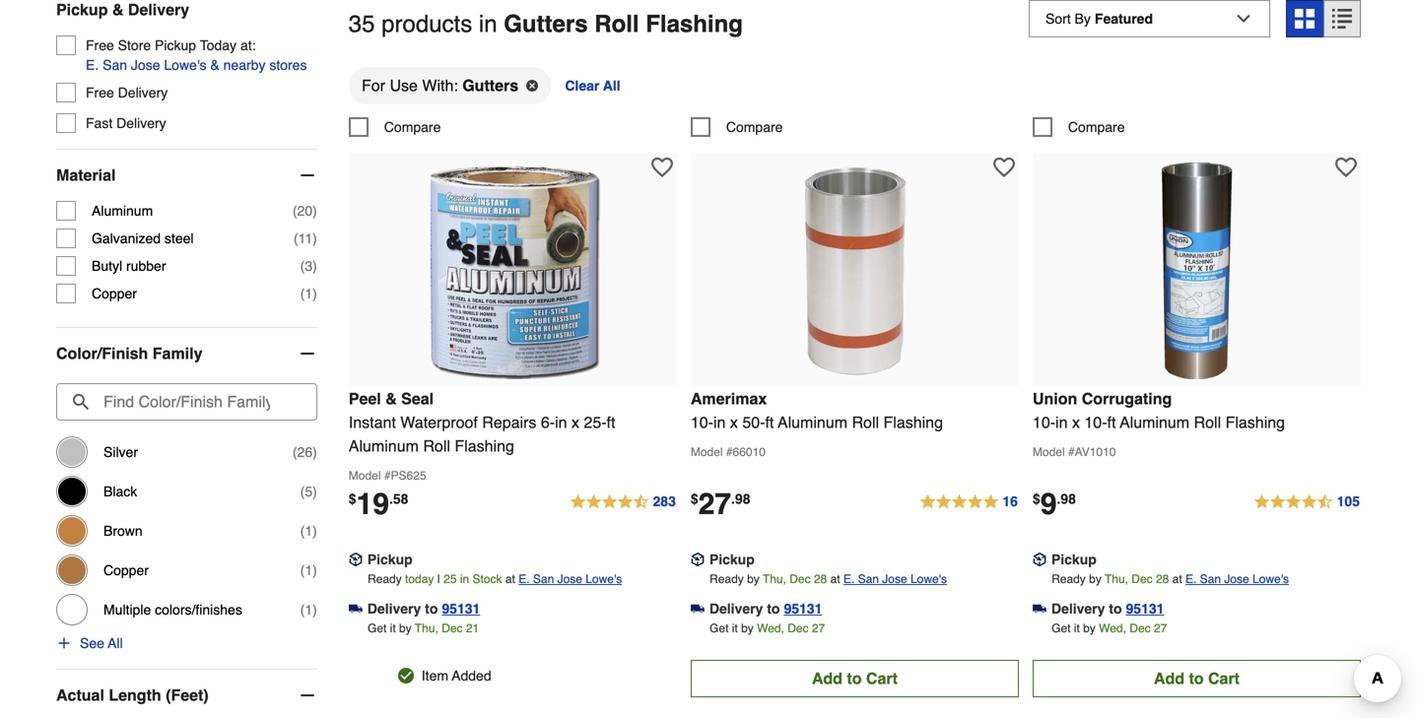 Task type: describe. For each thing, give the bounding box(es) containing it.
compare for 3010399 element
[[726, 119, 783, 135]]

$ for 27
[[691, 491, 698, 507]]

0 horizontal spatial thu,
[[415, 622, 438, 636]]

see all button
[[56, 634, 123, 654]]

it for truck filled icon corresponding to get it by wed, dec 27
[[732, 622, 738, 636]]

get for truck filled icon corresponding to get it by wed, dec 27
[[710, 622, 729, 636]]

thu, for 95131 button for truck filled icon corresponding to get it by wed, dec 27
[[763, 573, 786, 586]]

3 at from the left
[[1173, 573, 1182, 586]]

today
[[405, 573, 434, 586]]

7 ) from the top
[[313, 523, 317, 539]]

ready for truck filled icon corresponding to get it by wed, dec 27's pickup image
[[710, 573, 744, 586]]

see all
[[80, 636, 123, 652]]

.98 for 9
[[1057, 491, 1076, 507]]

1 ) from the top
[[313, 203, 317, 219]]

25-
[[584, 413, 607, 432]]

$ for 9
[[1033, 491, 1041, 507]]

3 delivery to 95131 from the left
[[1052, 601, 1164, 617]]

ft inside the union corrugating 10-in x 10-ft aluminum roll flashing
[[1107, 413, 1116, 432]]

|
[[437, 573, 440, 586]]

butyl
[[92, 258, 122, 274]]

28 for 95131 button for truck filled icon corresponding to get it by wed, dec 27
[[814, 573, 827, 586]]

pickup & delivery
[[56, 1, 189, 19]]

flashing inside the peel & seal instant waterproof repairs 6-in x 25-ft aluminum roll flashing
[[455, 437, 514, 455]]

35
[[349, 10, 375, 38]]

& for peel
[[386, 390, 397, 408]]

95131 for 95131 button for truck filled icon corresponding to get it by wed, dec 27
[[784, 601, 822, 617]]

roll inside the union corrugating 10-in x 10-ft aluminum roll flashing
[[1194, 413, 1221, 432]]

x inside the union corrugating 10-in x 10-ft aluminum roll flashing
[[1072, 413, 1080, 432]]

at:
[[240, 38, 256, 53]]

waterproof
[[400, 413, 478, 432]]

3 1 from the top
[[305, 563, 313, 579]]

35 products in gutters roll flashing
[[349, 10, 743, 38]]

thu, for 95131 button associated with truck filled image at the bottom
[[1105, 573, 1129, 586]]

peel & seal instant waterproof repairs 6-in x 25-ft aluminum roll flashing
[[349, 390, 615, 455]]

color/finish
[[56, 345, 148, 363]]

283
[[653, 494, 676, 509]]

av1010
[[1075, 445, 1116, 459]]

list view image
[[1333, 9, 1352, 29]]

brown
[[103, 523, 143, 539]]

actual price $9.98 element
[[1033, 487, 1076, 521]]

11
[[298, 231, 313, 246]]

0 vertical spatial copper
[[92, 286, 137, 302]]

x inside amerimax 10-in x 50-ft aluminum roll flashing
[[730, 413, 738, 432]]

1 ( 1 ) from the top
[[300, 286, 317, 302]]

clear all
[[565, 78, 621, 94]]

( 20 )
[[293, 203, 317, 219]]

silver
[[103, 445, 138, 460]]

3 ) from the top
[[313, 258, 317, 274]]

add to cart for second add to cart button from left
[[1154, 670, 1240, 688]]

multiple
[[103, 602, 151, 618]]

actual price $27.98 element
[[691, 487, 751, 521]]

get it by wed, dec 27 for 95131 button associated with truck filled image at the bottom
[[1052, 622, 1167, 636]]

$ 19 .58
[[349, 487, 408, 521]]

( 5 )
[[300, 484, 317, 500]]

2 add to cart button from the left
[[1033, 660, 1361, 698]]

9
[[1041, 487, 1057, 521]]

$ for 19
[[349, 491, 356, 507]]

x inside the peel & seal instant waterproof repairs 6-in x 25-ft aluminum roll flashing
[[572, 413, 580, 432]]

all for see all
[[108, 636, 123, 652]]

seal
[[401, 390, 434, 408]]

for use with: gutters
[[362, 76, 519, 95]]

ready for pickup icon at the left
[[368, 573, 402, 586]]

steel
[[165, 231, 194, 246]]

amerimax
[[691, 390, 767, 408]]

4.5 stars image for 19
[[569, 491, 677, 514]]

in right products
[[479, 10, 497, 38]]

truck filled image for get it by thu, dec 21
[[349, 602, 363, 616]]

(feet)
[[166, 687, 209, 705]]

model # ps625
[[349, 469, 426, 483]]

free for free delivery
[[86, 85, 114, 101]]

get for truck filled icon related to get it by thu, dec 21
[[368, 622, 387, 636]]

e. san jose lowe's button for 95131 button associated with truck filled image at the bottom
[[1186, 570, 1289, 589]]

family
[[153, 345, 203, 363]]

$ 9 .98
[[1033, 487, 1076, 521]]

( 3 )
[[300, 258, 317, 274]]

it for truck filled icon related to get it by thu, dec 21
[[390, 622, 396, 636]]

0 horizontal spatial 27
[[698, 487, 731, 521]]

repairs
[[482, 413, 537, 432]]

$ 27 .98
[[691, 487, 751, 521]]

fast
[[86, 115, 113, 131]]

1 heart outline image from the left
[[993, 157, 1015, 178]]

2 ) from the top
[[313, 231, 317, 246]]

1 wed, from the left
[[757, 622, 784, 636]]

5 stars image
[[919, 491, 1019, 514]]

colors/finishes
[[155, 602, 242, 618]]

1 at from the left
[[506, 573, 515, 586]]

in inside the union corrugating 10-in x 10-ft aluminum roll flashing
[[1056, 413, 1068, 432]]

95131 for 95131 button associated with truck filled icon related to get it by thu, dec 21
[[442, 601, 480, 617]]

see
[[80, 636, 104, 652]]

length
[[109, 687, 161, 705]]

2 heart outline image from the left
[[1335, 157, 1357, 178]]

50-
[[743, 413, 765, 432]]

& inside button
[[210, 57, 220, 73]]

cart for second add to cart button from left
[[1208, 670, 1240, 688]]

pickup for truck filled icon corresponding to get it by wed, dec 27's pickup image
[[710, 552, 755, 568]]

rubber
[[126, 258, 166, 274]]

clear
[[565, 78, 600, 94]]

gutters for gutters
[[462, 76, 519, 95]]

compare for 1018733 element
[[384, 119, 441, 135]]

multiple colors/finishes
[[103, 602, 242, 618]]

( 26 )
[[293, 445, 317, 460]]

pickup up e. san jose lowe's & nearby stores button
[[155, 38, 196, 53]]

peel
[[349, 390, 381, 408]]

material
[[56, 166, 116, 184]]

products
[[382, 10, 472, 38]]

stores
[[269, 57, 307, 73]]

grid view image
[[1295, 9, 1315, 29]]

5
[[305, 484, 313, 500]]

today
[[200, 38, 237, 53]]

peel & seal instant waterproof repairs 6-in x 25-ft aluminum roll flashing image
[[404, 163, 621, 379]]

lowe's down 5 stars image
[[911, 573, 947, 586]]

black
[[103, 484, 137, 500]]

19
[[356, 487, 389, 521]]

free for free store pickup today at:
[[86, 38, 114, 53]]

butyl rubber
[[92, 258, 166, 274]]

3
[[305, 258, 313, 274]]

ready for pickup image for truck filled image at the bottom
[[1052, 573, 1086, 586]]

add for 1st add to cart button from left
[[812, 670, 843, 688]]

material button
[[56, 150, 317, 201]]

16 button
[[919, 491, 1019, 514]]

for
[[362, 76, 385, 95]]

added
[[452, 668, 491, 684]]

model # av1010
[[1033, 445, 1116, 459]]

get it by wed, dec 27 for 95131 button for truck filled icon corresponding to get it by wed, dec 27
[[710, 622, 825, 636]]

66010
[[733, 445, 766, 459]]

3 ( 1 ) from the top
[[300, 563, 317, 579]]

lowe's inside button
[[164, 57, 207, 73]]

all for clear all
[[603, 78, 621, 94]]

1 delivery to 95131 from the left
[[367, 601, 480, 617]]

get it by thu, dec 21
[[368, 622, 479, 636]]

1018733 element
[[349, 117, 441, 137]]

pickup image for truck filled image at the bottom
[[1033, 553, 1047, 567]]

3499740 element
[[1033, 117, 1125, 137]]

nearby
[[223, 57, 266, 73]]

6 ) from the top
[[313, 484, 317, 500]]

26
[[297, 445, 313, 460]]

truck filled image for get it by wed, dec 27
[[691, 602, 705, 616]]



Task type: vqa. For each thing, say whether or not it's contained in the screenshot.
x to the middle
yes



Task type: locate. For each thing, give the bounding box(es) containing it.
truck filled image
[[349, 602, 363, 616], [691, 602, 705, 616]]

2 e. san jose lowe's button from the left
[[844, 570, 947, 589]]

1 compare from the left
[[384, 119, 441, 135]]

2 horizontal spatial 95131
[[1126, 601, 1164, 617]]

4.5 stars image
[[569, 491, 677, 514], [1253, 491, 1361, 514]]

actual
[[56, 687, 104, 705]]

2 horizontal spatial #
[[1068, 445, 1075, 459]]

1 horizontal spatial add to cart
[[1154, 670, 1240, 688]]

10- inside amerimax 10-in x 50-ft aluminum roll flashing
[[691, 413, 714, 432]]

free
[[86, 38, 114, 53], [86, 85, 114, 101]]

galvanized
[[92, 231, 161, 246]]

2 ( 1 ) from the top
[[300, 523, 317, 539]]

add to cart for 1st add to cart button from left
[[812, 670, 898, 688]]

3 10- from the left
[[1085, 413, 1107, 432]]

pickup image
[[349, 553, 363, 567]]

1 vertical spatial &
[[210, 57, 220, 73]]

1 add from the left
[[812, 670, 843, 688]]

# for in
[[1068, 445, 1075, 459]]

amerimax 10-in x 50-ft aluminum roll flashing image
[[747, 163, 963, 379]]

( 1 ) down 5
[[300, 523, 317, 539]]

5 ) from the top
[[313, 445, 317, 460]]

1 x from the left
[[572, 413, 580, 432]]

lowe's down free store pickup today at:
[[164, 57, 207, 73]]

1 pickup image from the left
[[691, 553, 705, 567]]

95131
[[442, 601, 480, 617], [784, 601, 822, 617], [1126, 601, 1164, 617]]

1 add to cart button from the left
[[691, 660, 1019, 698]]

#
[[726, 445, 733, 459], [1068, 445, 1075, 459], [384, 469, 391, 483]]

2 horizontal spatial x
[[1072, 413, 1080, 432]]

pickup image up truck filled image at the bottom
[[1033, 553, 1047, 567]]

e. san jose lowe's & nearby stores
[[86, 57, 307, 73]]

store
[[118, 38, 151, 53]]

0 horizontal spatial pickup image
[[691, 553, 705, 567]]

10- down union
[[1033, 413, 1056, 432]]

all
[[603, 78, 621, 94], [108, 636, 123, 652]]

0 horizontal spatial .98
[[731, 491, 751, 507]]

model
[[691, 445, 723, 459], [1033, 445, 1065, 459], [349, 469, 381, 483]]

.98 down model # av1010
[[1057, 491, 1076, 507]]

16
[[1003, 494, 1018, 509]]

$ right 16
[[1033, 491, 1041, 507]]

all right the clear
[[603, 78, 621, 94]]

minus image
[[297, 686, 317, 706]]

# up $ 27 .98
[[726, 445, 733, 459]]

pickup up free delivery
[[56, 1, 108, 19]]

# up actual price $9.98 element
[[1068, 445, 1075, 459]]

1 down 3
[[305, 286, 313, 302]]

1 horizontal spatial add to cart button
[[1033, 660, 1361, 698]]

at
[[506, 573, 515, 586], [830, 573, 840, 586], [1173, 573, 1182, 586]]

2 it from the left
[[732, 622, 738, 636]]

( 1 ) left pickup icon at the left
[[300, 563, 317, 579]]

1 truck filled image from the left
[[349, 602, 363, 616]]

& inside the peel & seal instant waterproof repairs 6-in x 25-ft aluminum roll flashing
[[386, 390, 397, 408]]

2 .98 from the left
[[1057, 491, 1076, 507]]

add for second add to cart button from left
[[1154, 670, 1185, 688]]

x left 25- on the bottom of page
[[572, 413, 580, 432]]

in left 25- on the bottom of page
[[555, 413, 567, 432]]

model for 10-in x 50-ft aluminum roll flashing
[[691, 445, 723, 459]]

close circle filled image
[[526, 80, 538, 92]]

2 horizontal spatial 27
[[1154, 622, 1167, 636]]

pickup image
[[691, 553, 705, 567], [1033, 553, 1047, 567]]

ps625
[[391, 469, 426, 483]]

to for 95131 button associated with truck filled icon related to get it by thu, dec 21
[[425, 601, 438, 617]]

1 1 from the top
[[305, 286, 313, 302]]

1 horizontal spatial &
[[210, 57, 220, 73]]

95131 button for truck filled icon related to get it by thu, dec 21
[[442, 599, 480, 619]]

thu,
[[763, 573, 786, 586], [1105, 573, 1129, 586], [415, 622, 438, 636]]

# for instant
[[384, 469, 391, 483]]

0 horizontal spatial 95131
[[442, 601, 480, 617]]

3 95131 button from the left
[[1126, 599, 1164, 619]]

jose inside button
[[131, 57, 160, 73]]

in inside the peel & seal instant waterproof repairs 6-in x 25-ft aluminum roll flashing
[[555, 413, 567, 432]]

ft right 6-
[[607, 413, 615, 432]]

& for pickup
[[112, 1, 124, 19]]

2 horizontal spatial $
[[1033, 491, 1041, 507]]

heart outline image
[[651, 157, 673, 178]]

minus image
[[297, 166, 317, 185], [297, 344, 317, 364]]

0 vertical spatial all
[[603, 78, 621, 94]]

2 horizontal spatial 10-
[[1085, 413, 1107, 432]]

2 horizontal spatial it
[[1074, 622, 1080, 636]]

delivery
[[128, 1, 189, 19], [118, 85, 168, 101], [116, 115, 166, 131], [367, 601, 421, 617], [710, 601, 763, 617], [1052, 601, 1105, 617]]

1 ready from the left
[[368, 573, 402, 586]]

2 free from the top
[[86, 85, 114, 101]]

) up minus image
[[313, 602, 317, 618]]

1 vertical spatial gutters
[[462, 76, 519, 95]]

to
[[425, 601, 438, 617], [767, 601, 780, 617], [1109, 601, 1122, 617], [847, 670, 862, 688], [1189, 670, 1204, 688]]

2 horizontal spatial thu,
[[1105, 573, 1129, 586]]

1 horizontal spatial x
[[730, 413, 738, 432]]

0 horizontal spatial model
[[349, 469, 381, 483]]

1 vertical spatial minus image
[[297, 344, 317, 364]]

ready down actual price $27.98 element
[[710, 573, 744, 586]]

0 horizontal spatial all
[[108, 636, 123, 652]]

0 horizontal spatial 4.5 stars image
[[569, 491, 677, 514]]

ready by thu, dec 28 at e. san jose lowe's for 95131 button associated with truck filled image at the bottom
[[1052, 573, 1289, 586]]

2 wed, from the left
[[1099, 622, 1127, 636]]

2 truck filled image from the left
[[691, 602, 705, 616]]

2 horizontal spatial get
[[1052, 622, 1071, 636]]

6-
[[541, 413, 555, 432]]

fast delivery
[[86, 115, 166, 131]]

1 horizontal spatial truck filled image
[[691, 602, 705, 616]]

1 horizontal spatial compare
[[726, 119, 783, 135]]

21
[[466, 622, 479, 636]]

1 horizontal spatial heart outline image
[[1335, 157, 1357, 178]]

in right 25
[[460, 573, 469, 586]]

3 it from the left
[[1074, 622, 1080, 636]]

ft down corrugating
[[1107, 413, 1116, 432]]

aluminum up galvanized in the top of the page
[[92, 203, 153, 219]]

e. san jose lowe's button for 95131 button associated with truck filled icon related to get it by thu, dec 21
[[519, 570, 622, 589]]

jose
[[131, 57, 160, 73], [557, 573, 582, 586], [882, 573, 907, 586], [1225, 573, 1249, 586]]

.98 inside $ 27 .98
[[731, 491, 751, 507]]

0 horizontal spatial it
[[390, 622, 396, 636]]

)
[[313, 203, 317, 219], [313, 231, 317, 246], [313, 258, 317, 274], [313, 286, 317, 302], [313, 445, 317, 460], [313, 484, 317, 500], [313, 523, 317, 539], [313, 563, 317, 579], [313, 602, 317, 618]]

.58
[[389, 491, 408, 507]]

.98 inside $ 9 .98
[[1057, 491, 1076, 507]]

truck filled image
[[1033, 602, 1047, 616]]

3 compare from the left
[[1068, 119, 1125, 135]]

1 it from the left
[[390, 622, 396, 636]]

x
[[572, 413, 580, 432], [730, 413, 738, 432], [1072, 413, 1080, 432]]

galvanized steel
[[92, 231, 194, 246]]

1 10- from the left
[[691, 413, 714, 432]]

4.5 stars image for 9
[[1253, 491, 1361, 514]]

in inside amerimax 10-in x 50-ft aluminum roll flashing
[[714, 413, 726, 432]]

ready by thu, dec 28 at e. san jose lowe's
[[710, 573, 947, 586], [1052, 573, 1289, 586]]

list box containing for use with:
[[349, 66, 1361, 117]]

roll inside amerimax 10-in x 50-ft aluminum roll flashing
[[852, 413, 879, 432]]

2 get from the left
[[710, 622, 729, 636]]

10- up av1010
[[1085, 413, 1107, 432]]

model for instant waterproof repairs 6-in x 25-ft aluminum roll flashing
[[349, 469, 381, 483]]

1 horizontal spatial delivery to 95131
[[710, 601, 822, 617]]

pickup image down actual price $27.98 element
[[691, 553, 705, 567]]

ready left today
[[368, 573, 402, 586]]

san inside button
[[103, 57, 127, 73]]

copper
[[92, 286, 137, 302], [103, 563, 149, 579]]

2 horizontal spatial &
[[386, 390, 397, 408]]

20
[[297, 203, 313, 219]]

1 horizontal spatial 95131
[[784, 601, 822, 617]]

minus image inside color/finish family button
[[297, 344, 317, 364]]

compare for the "3499740" element
[[1068, 119, 1125, 135]]

minus image inside the material button
[[297, 166, 317, 185]]

aluminum inside the peel & seal instant waterproof repairs 6-in x 25-ft aluminum roll flashing
[[349, 437, 419, 455]]

gutters up close circle filled image
[[504, 10, 588, 38]]

2 ft from the left
[[765, 413, 774, 432]]

aluminum down corrugating
[[1120, 413, 1190, 432]]

( 11 )
[[294, 231, 317, 246]]

2 95131 from the left
[[784, 601, 822, 617]]

1 horizontal spatial cart
[[1208, 670, 1240, 688]]

( 1 ) down 3
[[300, 286, 317, 302]]

2 4.5 stars image from the left
[[1253, 491, 1361, 514]]

model for 10-in x 10-ft aluminum roll flashing
[[1033, 445, 1065, 459]]

use
[[390, 76, 418, 95]]

flashing inside amerimax 10-in x 50-ft aluminum roll flashing
[[884, 413, 943, 432]]

1 horizontal spatial model
[[691, 445, 723, 459]]

1 95131 button from the left
[[442, 599, 480, 619]]

0 vertical spatial minus image
[[297, 166, 317, 185]]

2 horizontal spatial ft
[[1107, 413, 1116, 432]]

heart outline image
[[993, 157, 1015, 178], [1335, 157, 1357, 178]]

1 $ from the left
[[349, 491, 356, 507]]

2 vertical spatial &
[[386, 390, 397, 408]]

add to cart
[[812, 670, 898, 688], [1154, 670, 1240, 688]]

Find Color/Finish Family text field
[[56, 383, 317, 421]]

ready
[[368, 573, 402, 586], [710, 573, 744, 586], [1052, 573, 1086, 586]]

3 $ from the left
[[1033, 491, 1041, 507]]

yes image
[[398, 668, 414, 684]]

corrugating
[[1082, 390, 1172, 408]]

free store pickup today at:
[[86, 38, 256, 53]]

2 1 from the top
[[305, 523, 313, 539]]

to for 95131 button for truck filled icon corresponding to get it by wed, dec 27
[[767, 601, 780, 617]]

roll inside the peel & seal instant waterproof repairs 6-in x 25-ft aluminum roll flashing
[[423, 437, 450, 455]]

lowe's down 105 button
[[1253, 573, 1289, 586]]

( 1 )
[[300, 286, 317, 302], [300, 523, 317, 539], [300, 563, 317, 579], [300, 602, 317, 618]]

4 1 from the top
[[305, 602, 313, 618]]

27 for truck filled icon corresponding to get it by wed, dec 27's pickup image
[[812, 622, 825, 636]]

x left 50- at the right bottom of page
[[730, 413, 738, 432]]

) up 5
[[313, 445, 317, 460]]

) down 11
[[313, 258, 317, 274]]

1 ft from the left
[[607, 413, 615, 432]]

0 horizontal spatial get
[[368, 622, 387, 636]]

2 at from the left
[[830, 573, 840, 586]]

0 horizontal spatial get it by wed, dec 27
[[710, 622, 825, 636]]

2 x from the left
[[730, 413, 738, 432]]

gutters left close circle filled image
[[462, 76, 519, 95]]

list box
[[349, 66, 1361, 117]]

1 vertical spatial all
[[108, 636, 123, 652]]

1 horizontal spatial wed,
[[1099, 622, 1127, 636]]

10- down amerimax
[[691, 413, 714, 432]]

to for 95131 button associated with truck filled image at the bottom
[[1109, 601, 1122, 617]]

1 horizontal spatial ready
[[710, 573, 744, 586]]

) up ( 3 )
[[313, 231, 317, 246]]

1 horizontal spatial all
[[603, 78, 621, 94]]

0 horizontal spatial compare
[[384, 119, 441, 135]]

1 vertical spatial free
[[86, 85, 114, 101]]

1 cart from the left
[[866, 670, 898, 688]]

1 left pickup icon at the left
[[305, 563, 313, 579]]

1 horizontal spatial 4.5 stars image
[[1253, 491, 1361, 514]]

1 get from the left
[[368, 622, 387, 636]]

flashing inside the union corrugating 10-in x 10-ft aluminum roll flashing
[[1226, 413, 1285, 432]]

) up 11
[[313, 203, 317, 219]]

model up 19
[[349, 469, 381, 483]]

& down today
[[210, 57, 220, 73]]

0 horizontal spatial ft
[[607, 413, 615, 432]]

1 28 from the left
[[814, 573, 827, 586]]

in down amerimax
[[714, 413, 726, 432]]

2 horizontal spatial at
[[1173, 573, 1182, 586]]

minus image for color/finish family
[[297, 344, 317, 364]]

105 button
[[1253, 491, 1361, 514]]

0 horizontal spatial $
[[349, 491, 356, 507]]

0 horizontal spatial e. san jose lowe's button
[[519, 570, 622, 589]]

0 vertical spatial &
[[112, 1, 124, 19]]

2 minus image from the top
[[297, 344, 317, 364]]

) down 5
[[313, 523, 317, 539]]

3010399 element
[[691, 117, 783, 137]]

4 ( 1 ) from the top
[[300, 602, 317, 618]]

item added
[[422, 668, 491, 684]]

2 get it by wed, dec 27 from the left
[[1052, 622, 1167, 636]]

(
[[293, 203, 297, 219], [294, 231, 298, 246], [300, 258, 305, 274], [300, 286, 305, 302], [293, 445, 297, 460], [300, 484, 305, 500], [300, 523, 305, 539], [300, 563, 305, 579], [300, 602, 305, 618]]

2 horizontal spatial ready
[[1052, 573, 1086, 586]]

) left pickup icon at the left
[[313, 563, 317, 579]]

8 ) from the top
[[313, 563, 317, 579]]

model # 66010
[[691, 445, 766, 459]]

# up the .58 at the left of page
[[384, 469, 391, 483]]

1 horizontal spatial 95131 button
[[784, 599, 822, 619]]

union corrugating 10-in x 10-ft aluminum roll flashing image
[[1089, 163, 1305, 379]]

$ inside $ 27 .98
[[691, 491, 698, 507]]

1
[[305, 286, 313, 302], [305, 523, 313, 539], [305, 563, 313, 579], [305, 602, 313, 618]]

pickup down actual price $27.98 element
[[710, 552, 755, 568]]

2 add from the left
[[1154, 670, 1185, 688]]

1 horizontal spatial e. san jose lowe's button
[[844, 570, 947, 589]]

2 ready from the left
[[710, 573, 744, 586]]

2 28 from the left
[[1156, 573, 1169, 586]]

color/finish family button
[[56, 328, 317, 380]]

4.5 stars image containing 283
[[569, 491, 677, 514]]

ft inside amerimax 10-in x 50-ft aluminum roll flashing
[[765, 413, 774, 432]]

1 up minus image
[[305, 602, 313, 618]]

25
[[444, 573, 457, 586]]

copper up multiple
[[103, 563, 149, 579]]

model left av1010
[[1033, 445, 1065, 459]]

2 horizontal spatial delivery to 95131
[[1052, 601, 1164, 617]]

.98 down 66010
[[731, 491, 751, 507]]

pickup for pickup icon at the left
[[367, 552, 413, 568]]

union
[[1033, 390, 1078, 408]]

9 ) from the top
[[313, 602, 317, 618]]

0 vertical spatial free
[[86, 38, 114, 53]]

compare
[[384, 119, 441, 135], [726, 119, 783, 135], [1068, 119, 1125, 135]]

cart for 1st add to cart button from left
[[866, 670, 898, 688]]

minus image down ( 3 )
[[297, 344, 317, 364]]

0 horizontal spatial x
[[572, 413, 580, 432]]

gutters inside list box
[[462, 76, 519, 95]]

28 for 95131 button associated with truck filled image at the bottom
[[1156, 573, 1169, 586]]

get
[[368, 622, 387, 636], [710, 622, 729, 636], [1052, 622, 1071, 636]]

aluminum right 50- at the right bottom of page
[[778, 413, 848, 432]]

union corrugating 10-in x 10-ft aluminum roll flashing
[[1033, 390, 1285, 432]]

1 horizontal spatial ready by thu, dec 28 at e. san jose lowe's
[[1052, 573, 1289, 586]]

clear all button
[[563, 66, 623, 105]]

all right see
[[108, 636, 123, 652]]

in down union
[[1056, 413, 1068, 432]]

minus image for material
[[297, 166, 317, 185]]

ready today | 25 in stock at e. san jose lowe's
[[368, 573, 622, 586]]

1 horizontal spatial add
[[1154, 670, 1185, 688]]

0 horizontal spatial ready
[[368, 573, 402, 586]]

0 vertical spatial gutters
[[504, 10, 588, 38]]

& up "store"
[[112, 1, 124, 19]]

1 horizontal spatial 27
[[812, 622, 825, 636]]

2 compare from the left
[[726, 119, 783, 135]]

1 horizontal spatial it
[[732, 622, 738, 636]]

ready by thu, dec 28 at e. san jose lowe's for 95131 button for truck filled icon corresponding to get it by wed, dec 27
[[710, 573, 947, 586]]

28
[[814, 573, 827, 586], [1156, 573, 1169, 586]]

3 ready from the left
[[1052, 573, 1086, 586]]

aluminum inside the union corrugating 10-in x 10-ft aluminum roll flashing
[[1120, 413, 1190, 432]]

1 add to cart from the left
[[812, 670, 898, 688]]

95131 button for truck filled icon corresponding to get it by wed, dec 27
[[784, 599, 822, 619]]

283 button
[[569, 491, 677, 514]]

$ inside $ 19 .58
[[349, 491, 356, 507]]

2 horizontal spatial compare
[[1068, 119, 1125, 135]]

95131 button for truck filled image at the bottom
[[1126, 599, 1164, 619]]

1 horizontal spatial pickup image
[[1033, 553, 1047, 567]]

0 horizontal spatial add to cart
[[812, 670, 898, 688]]

1 vertical spatial copper
[[103, 563, 149, 579]]

free left "store"
[[86, 38, 114, 53]]

compare inside 1018733 element
[[384, 119, 441, 135]]

2 ready by thu, dec 28 at e. san jose lowe's from the left
[[1052, 573, 1289, 586]]

2 delivery to 95131 from the left
[[710, 601, 822, 617]]

free up fast on the top of page
[[86, 85, 114, 101]]

$ inside $ 9 .98
[[1033, 491, 1041, 507]]

ft inside the peel & seal instant waterproof repairs 6-in x 25-ft aluminum roll flashing
[[607, 413, 615, 432]]

$ down model # ps625
[[349, 491, 356, 507]]

105
[[1337, 494, 1360, 509]]

# for x
[[726, 445, 733, 459]]

0 horizontal spatial ready by thu, dec 28 at e. san jose lowe's
[[710, 573, 947, 586]]

ft
[[607, 413, 615, 432], [765, 413, 774, 432], [1107, 413, 1116, 432]]

actual length (feet)
[[56, 687, 209, 705]]

3 95131 from the left
[[1126, 601, 1164, 617]]

amerimax 10-in x 50-ft aluminum roll flashing
[[691, 390, 943, 432]]

free delivery
[[86, 85, 168, 101]]

3 ft from the left
[[1107, 413, 1116, 432]]

0 horizontal spatial add
[[812, 670, 843, 688]]

2 $ from the left
[[691, 491, 698, 507]]

2 horizontal spatial 95131 button
[[1126, 599, 1164, 619]]

it for truck filled image at the bottom
[[1074, 622, 1080, 636]]

ready down $ 9 .98
[[1052, 573, 1086, 586]]

2 cart from the left
[[1208, 670, 1240, 688]]

4.5 stars image containing 105
[[1253, 491, 1361, 514]]

1 horizontal spatial get
[[710, 622, 729, 636]]

2 pickup image from the left
[[1033, 553, 1047, 567]]

stock
[[473, 573, 502, 586]]

( 1 ) up minus image
[[300, 602, 317, 618]]

plus image
[[56, 636, 72, 652]]

aluminum down instant
[[349, 437, 419, 455]]

1 get it by wed, dec 27 from the left
[[710, 622, 825, 636]]

lowe's down 283 button at the left bottom of page
[[586, 573, 622, 586]]

27 for pickup image for truck filled image at the bottom
[[1154, 622, 1167, 636]]

1 horizontal spatial 10-
[[1033, 413, 1056, 432]]

actual price $19.58 element
[[349, 487, 408, 521]]

3 get from the left
[[1052, 622, 1071, 636]]

$ right 283
[[691, 491, 698, 507]]

1 minus image from the top
[[297, 166, 317, 185]]

compare inside 3010399 element
[[726, 119, 783, 135]]

0 horizontal spatial heart outline image
[[993, 157, 1015, 178]]

1 horizontal spatial 28
[[1156, 573, 1169, 586]]

2 95131 button from the left
[[784, 599, 822, 619]]

san
[[103, 57, 127, 73], [533, 573, 554, 586], [858, 573, 879, 586], [1200, 573, 1221, 586]]

1 horizontal spatial get it by wed, dec 27
[[1052, 622, 1167, 636]]

compare inside the "3499740" element
[[1068, 119, 1125, 135]]

3 x from the left
[[1072, 413, 1080, 432]]

ft up 66010
[[765, 413, 774, 432]]

2 horizontal spatial model
[[1033, 445, 1065, 459]]

aluminum inside amerimax 10-in x 50-ft aluminum roll flashing
[[778, 413, 848, 432]]

lowe's
[[164, 57, 207, 73], [586, 573, 622, 586], [911, 573, 947, 586], [1253, 573, 1289, 586]]

0 horizontal spatial add to cart button
[[691, 660, 1019, 698]]

minus image up '20'
[[297, 166, 317, 185]]

) down ( 26 )
[[313, 484, 317, 500]]

& left seal
[[386, 390, 397, 408]]

1 horizontal spatial ft
[[765, 413, 774, 432]]

1 horizontal spatial thu,
[[763, 573, 786, 586]]

item
[[422, 668, 448, 684]]

1 horizontal spatial #
[[726, 445, 733, 459]]

instant
[[349, 413, 396, 432]]

0 horizontal spatial cart
[[866, 670, 898, 688]]

dec
[[790, 573, 811, 586], [1132, 573, 1153, 586], [442, 622, 463, 636], [788, 622, 809, 636], [1130, 622, 1151, 636]]

0 horizontal spatial 10-
[[691, 413, 714, 432]]

) down 3
[[313, 286, 317, 302]]

1 horizontal spatial at
[[830, 573, 840, 586]]

.98 for 27
[[731, 491, 751, 507]]

model left 66010
[[691, 445, 723, 459]]

pickup right pickup icon at the left
[[367, 552, 413, 568]]

4 ) from the top
[[313, 286, 317, 302]]

&
[[112, 1, 124, 19], [210, 57, 220, 73], [386, 390, 397, 408]]

$
[[349, 491, 356, 507], [691, 491, 698, 507], [1033, 491, 1041, 507]]

1 free from the top
[[86, 38, 114, 53]]

1 ready by thu, dec 28 at e. san jose lowe's from the left
[[710, 573, 947, 586]]

2 10- from the left
[[1033, 413, 1056, 432]]

2 add to cart from the left
[[1154, 670, 1240, 688]]

1 95131 from the left
[[442, 601, 480, 617]]

with:
[[422, 76, 458, 95]]

0 horizontal spatial truck filled image
[[349, 602, 363, 616]]

1 4.5 stars image from the left
[[569, 491, 677, 514]]

0 horizontal spatial 95131 button
[[442, 599, 480, 619]]

flashing
[[646, 10, 743, 38], [884, 413, 943, 432], [1226, 413, 1285, 432], [455, 437, 514, 455]]

e. inside e. san jose lowe's & nearby stores button
[[86, 57, 99, 73]]

color/finish family
[[56, 345, 203, 363]]

get for truck filled image at the bottom
[[1052, 622, 1071, 636]]

actual length (feet) button
[[56, 670, 317, 719]]

95131 for 95131 button associated with truck filled image at the bottom
[[1126, 601, 1164, 617]]

0 horizontal spatial #
[[384, 469, 391, 483]]

1 horizontal spatial .98
[[1057, 491, 1076, 507]]

3 e. san jose lowe's button from the left
[[1186, 570, 1289, 589]]

0 horizontal spatial wed,
[[757, 622, 784, 636]]

pickup
[[56, 1, 108, 19], [155, 38, 196, 53], [367, 552, 413, 568], [710, 552, 755, 568], [1052, 552, 1097, 568]]

pickup for pickup image for truck filled image at the bottom
[[1052, 552, 1097, 568]]

copper down butyl
[[92, 286, 137, 302]]

2 horizontal spatial e. san jose lowe's button
[[1186, 570, 1289, 589]]

1 .98 from the left
[[731, 491, 751, 507]]

0 horizontal spatial delivery to 95131
[[367, 601, 480, 617]]

x up model # av1010
[[1072, 413, 1080, 432]]

0 horizontal spatial at
[[506, 573, 515, 586]]

1 horizontal spatial $
[[691, 491, 698, 507]]

pickup image for truck filled icon corresponding to get it by wed, dec 27
[[691, 553, 705, 567]]

get it by wed, dec 27
[[710, 622, 825, 636], [1052, 622, 1167, 636]]

1 e. san jose lowe's button from the left
[[519, 570, 622, 589]]

0 horizontal spatial 28
[[814, 573, 827, 586]]

1 down 5
[[305, 523, 313, 539]]

e. san jose lowe's & nearby stores button
[[86, 55, 307, 75]]

gutters for gutters roll flashing
[[504, 10, 588, 38]]

e. san jose lowe's button for 95131 button for truck filled icon corresponding to get it by wed, dec 27
[[844, 570, 947, 589]]

0 horizontal spatial &
[[112, 1, 124, 19]]

pickup down $ 9 .98
[[1052, 552, 1097, 568]]



